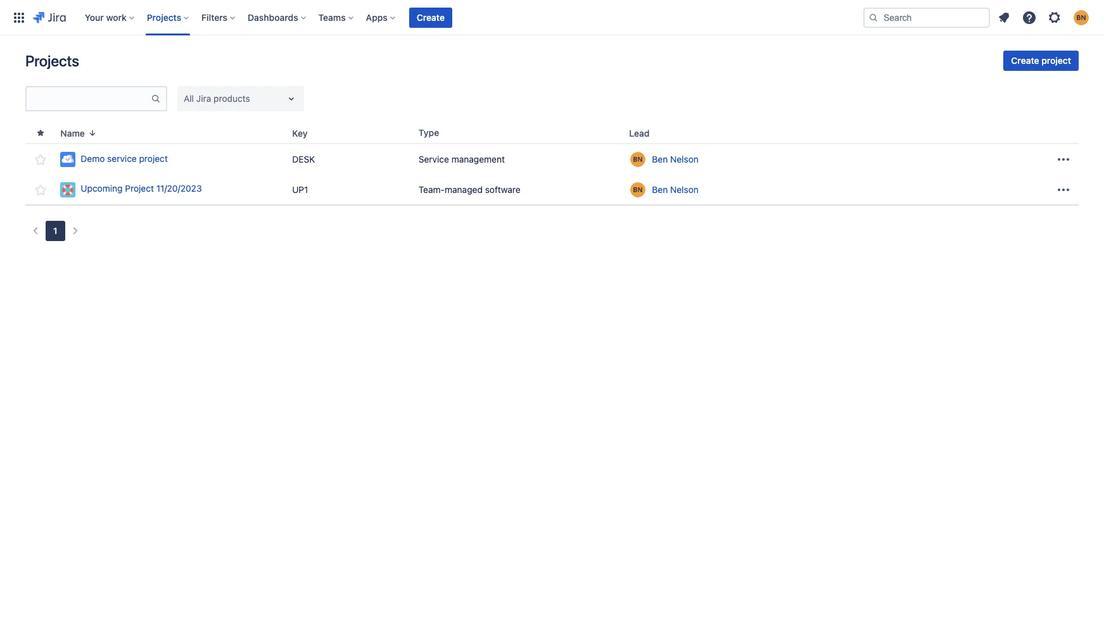 Task type: locate. For each thing, give the bounding box(es) containing it.
jira
[[196, 93, 211, 104]]

0 vertical spatial ben nelson link
[[652, 153, 699, 166]]

primary element
[[8, 0, 863, 35]]

create inside create button
[[417, 12, 445, 22]]

open image
[[284, 91, 299, 106]]

products
[[214, 93, 250, 104]]

create for create
[[417, 12, 445, 22]]

projects down appswitcher icon at the top left of the page
[[25, 52, 79, 70]]

your work
[[85, 12, 127, 22]]

demo service project
[[81, 153, 168, 164]]

create
[[417, 12, 445, 22], [1011, 55, 1039, 66]]

create down help icon
[[1011, 55, 1039, 66]]

project
[[1042, 55, 1071, 66], [139, 153, 168, 164]]

lead
[[629, 128, 650, 138]]

2 nelson from the top
[[670, 184, 699, 195]]

create inside button
[[1011, 55, 1039, 66]]

create right apps dropdown button
[[417, 12, 445, 22]]

1 vertical spatial project
[[139, 153, 168, 164]]

work
[[106, 12, 127, 22]]

ben
[[652, 154, 668, 165], [652, 184, 668, 195]]

1 ben nelson link from the top
[[652, 153, 699, 166]]

1 ben nelson from the top
[[652, 154, 699, 165]]

star upcoming project 11/20/2023 image
[[33, 182, 48, 197]]

projects
[[147, 12, 181, 22], [25, 52, 79, 70]]

nelson
[[670, 154, 699, 165], [670, 184, 699, 195]]

ben nelson for team-managed software
[[652, 184, 699, 195]]

1 horizontal spatial create
[[1011, 55, 1039, 66]]

2 ben nelson from the top
[[652, 184, 699, 195]]

0 vertical spatial nelson
[[670, 154, 699, 165]]

your profile and settings image
[[1074, 10, 1089, 25]]

lead button
[[624, 126, 665, 140]]

0 vertical spatial create
[[417, 12, 445, 22]]

team-
[[419, 184, 445, 195]]

1 horizontal spatial project
[[1042, 55, 1071, 66]]

0 horizontal spatial projects
[[25, 52, 79, 70]]

0 vertical spatial projects
[[147, 12, 181, 22]]

1 button
[[46, 221, 65, 241]]

1 nelson from the top
[[670, 154, 699, 165]]

desk
[[292, 154, 315, 165]]

project right service
[[139, 153, 168, 164]]

project down settings icon
[[1042, 55, 1071, 66]]

2 ben from the top
[[652, 184, 668, 195]]

banner
[[0, 0, 1104, 35]]

0 horizontal spatial create
[[417, 12, 445, 22]]

1 horizontal spatial projects
[[147, 12, 181, 22]]

key button
[[287, 126, 323, 140]]

1 vertical spatial ben nelson
[[652, 184, 699, 195]]

project inside the create project button
[[1042, 55, 1071, 66]]

teams button
[[315, 7, 358, 28]]

search image
[[869, 12, 879, 22]]

create button
[[409, 7, 452, 28]]

jira image
[[33, 10, 66, 25], [33, 10, 66, 25]]

0 horizontal spatial project
[[139, 153, 168, 164]]

1 ben from the top
[[652, 154, 668, 165]]

ben nelson
[[652, 154, 699, 165], [652, 184, 699, 195]]

1 vertical spatial create
[[1011, 55, 1039, 66]]

11/20/2023
[[156, 183, 202, 194]]

filters button
[[198, 7, 240, 28]]

1 vertical spatial ben nelson link
[[652, 183, 699, 196]]

star demo service project image
[[33, 152, 48, 167]]

2 ben nelson link from the top
[[652, 183, 699, 196]]

0 vertical spatial project
[[1042, 55, 1071, 66]]

1 vertical spatial ben
[[652, 184, 668, 195]]

create for create project
[[1011, 55, 1039, 66]]

type
[[419, 127, 439, 138]]

previous image
[[28, 224, 43, 239]]

None text field
[[27, 90, 151, 108], [184, 92, 186, 105], [27, 90, 151, 108], [184, 92, 186, 105]]

managed
[[445, 184, 483, 195]]

create project
[[1011, 55, 1071, 66]]

0 vertical spatial ben nelson
[[652, 154, 699, 165]]

0 vertical spatial ben
[[652, 154, 668, 165]]

ben nelson link
[[652, 153, 699, 166], [652, 183, 699, 196]]

banner containing your work
[[0, 0, 1104, 35]]

1 vertical spatial nelson
[[670, 184, 699, 195]]

ben for team-managed software
[[652, 184, 668, 195]]

projects right work
[[147, 12, 181, 22]]



Task type: describe. For each thing, give the bounding box(es) containing it.
more image
[[1056, 182, 1071, 197]]

Search field
[[863, 7, 990, 28]]

service management
[[419, 154, 505, 165]]

create project button
[[1004, 51, 1079, 71]]

name
[[60, 128, 85, 138]]

projects inside 'dropdown button'
[[147, 12, 181, 22]]

name button
[[55, 126, 103, 140]]

software
[[485, 184, 521, 195]]

service
[[419, 154, 449, 165]]

project inside demo service project link
[[139, 153, 168, 164]]

nelson for service management
[[670, 154, 699, 165]]

dashboards
[[248, 12, 298, 22]]

your
[[85, 12, 104, 22]]

projects button
[[143, 7, 194, 28]]

all jira products
[[184, 93, 250, 104]]

ben for service management
[[652, 154, 668, 165]]

management
[[452, 154, 505, 165]]

filters
[[202, 12, 227, 22]]

teams
[[318, 12, 346, 22]]

1
[[53, 226, 57, 236]]

apps button
[[362, 7, 400, 28]]

upcoming
[[81, 183, 123, 194]]

service
[[107, 153, 137, 164]]

more image
[[1056, 152, 1071, 167]]

upcoming project 11/20/2023
[[81, 183, 202, 194]]

appswitcher icon image
[[11, 10, 27, 25]]

next image
[[68, 224, 83, 239]]

project
[[125, 183, 154, 194]]

up1
[[292, 184, 308, 195]]

demo service project link
[[60, 152, 282, 167]]

ben nelson link for team-managed software
[[652, 183, 699, 196]]

your work button
[[81, 7, 139, 28]]

all
[[184, 93, 194, 104]]

notifications image
[[997, 10, 1012, 25]]

help image
[[1022, 10, 1037, 25]]

key
[[292, 128, 308, 138]]

upcoming project 11/20/2023 link
[[60, 182, 282, 197]]

settings image
[[1047, 10, 1062, 25]]

team-managed software
[[419, 184, 521, 195]]

apps
[[366, 12, 388, 22]]

ben nelson for service management
[[652, 154, 699, 165]]

ben nelson link for service management
[[652, 153, 699, 166]]

dashboards button
[[244, 7, 311, 28]]

1 vertical spatial projects
[[25, 52, 79, 70]]

demo
[[81, 153, 105, 164]]

nelson for team-managed software
[[670, 184, 699, 195]]



Task type: vqa. For each thing, say whether or not it's contained in the screenshot.
Issue to the top
no



